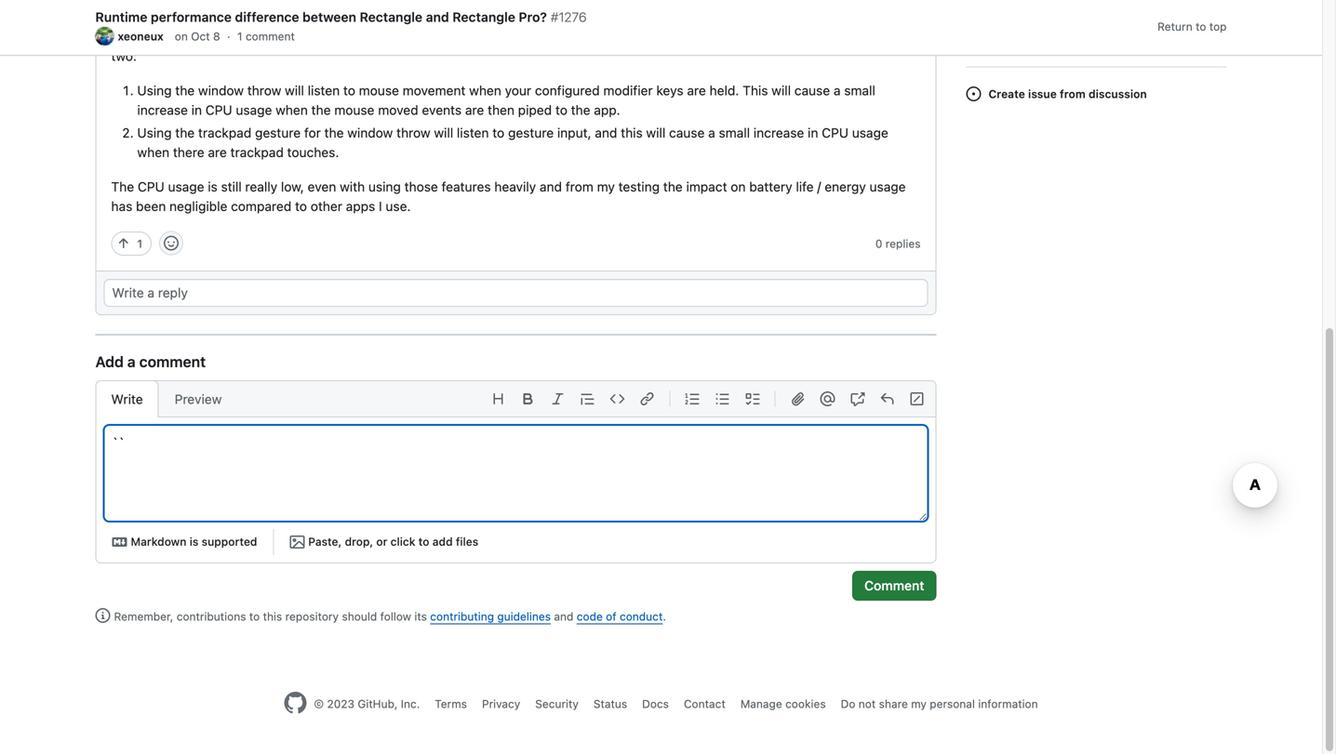 Task type: vqa. For each thing, say whether or not it's contained in the screenshot.
View all tags "LINK"
no



Task type: locate. For each thing, give the bounding box(es) containing it.
1 horizontal spatial 1
[[237, 30, 242, 43]]

this
[[1170, 20, 1189, 33], [621, 125, 643, 140], [263, 610, 282, 623]]

0 horizontal spatial i
[[111, 29, 115, 44]]

0 horizontal spatial small
[[719, 125, 750, 140]]

that
[[446, 29, 470, 44]]

1 vertical spatial increase
[[753, 125, 804, 140]]

0 horizontal spatial my
[[597, 179, 615, 194]]

usage right energy
[[870, 179, 906, 194]]

0 vertical spatial using
[[137, 83, 172, 98]]

and
[[426, 9, 449, 25], [595, 125, 617, 140], [540, 179, 562, 194], [554, 610, 573, 623]]

the left impact
[[663, 179, 683, 194]]

not right do
[[859, 698, 876, 711]]

write button
[[95, 381, 159, 418]]

are down "runtime performance difference between rectangle and rectangle pro?" link
[[319, 29, 338, 44]]

1 horizontal spatial listen
[[457, 125, 489, 140]]

cause down pro?
[[496, 29, 532, 44]]

and up that
[[426, 9, 449, 25]]

to
[[1196, 20, 1206, 33], [343, 83, 355, 98], [555, 102, 567, 118], [492, 125, 504, 140], [295, 199, 307, 214], [418, 535, 429, 548], [249, 610, 260, 623]]

window down benchmarks,
[[198, 83, 244, 98]]

will inside i don't have benchmarks, but here are the only features that will cause any noticeable change in system resource usage between the two:
[[473, 29, 493, 44]]

0 vertical spatial between
[[302, 9, 356, 25]]

1 right ·
[[237, 30, 242, 43]]

1 vertical spatial comment
[[139, 353, 206, 371]]

1 horizontal spatial window
[[347, 125, 393, 140]]

pro?
[[519, 9, 547, 25]]

not inside button
[[859, 698, 876, 711]]

comment up add a comment tab list
[[139, 353, 206, 371]]

write down 1 button
[[112, 285, 144, 301]]

will right that
[[473, 29, 493, 44]]

window down moved
[[347, 125, 393, 140]]

in inside i don't have benchmarks, but here are the only features that will cause any noticeable change in system resource usage between the two:
[[674, 29, 685, 44]]

in up /
[[808, 125, 818, 140]]

1 vertical spatial 1
[[137, 237, 142, 250]]

0 vertical spatial cause
[[496, 29, 532, 44]]

2 horizontal spatial cpu
[[822, 125, 849, 140]]

info image
[[95, 608, 110, 623]]

features
[[393, 29, 443, 44], [442, 179, 491, 194]]

0 vertical spatial from
[[1142, 20, 1167, 33]]

mention image
[[820, 392, 835, 407]]

the
[[342, 29, 361, 44], [885, 29, 905, 44], [175, 83, 195, 98], [311, 102, 331, 118], [571, 102, 590, 118], [175, 125, 195, 140], [324, 125, 344, 140], [663, 179, 683, 194]]

when left there
[[137, 145, 169, 160]]

throw
[[247, 83, 281, 98], [396, 125, 430, 140]]

github,
[[358, 698, 398, 711]]

piped
[[518, 102, 552, 118]]

in left system
[[674, 29, 685, 44]]

gesture left for
[[255, 125, 301, 140]]

1 vertical spatial when
[[276, 102, 308, 118]]

0 vertical spatial this
[[1170, 20, 1189, 33]]

testing
[[618, 179, 660, 194]]

here
[[289, 29, 316, 44]]

will
[[473, 29, 493, 44], [285, 83, 304, 98], [772, 83, 791, 98], [434, 125, 453, 140], [646, 125, 665, 140]]

rectangle
[[360, 9, 422, 25], [452, 9, 515, 25]]

0 vertical spatial comment
[[246, 30, 295, 43]]

and left code
[[554, 610, 573, 623]]

cause right this
[[794, 83, 830, 98]]

from inside you're not receiving notifications from this thread.
[[1142, 20, 1167, 33]]

and right heavily
[[540, 179, 562, 194]]

write for write a reply
[[112, 285, 144, 301]]

to inside button
[[418, 535, 429, 548]]

the inside the cpu usage is still really low, even with using those features heavily and from my testing the impact on battery life / energy usage has been negligible compared to other apps i use.
[[663, 179, 683, 194]]

  text field
[[105, 426, 927, 521]]

features right those
[[442, 179, 491, 194]]

link image
[[640, 392, 655, 407]]

from right issue
[[1060, 87, 1086, 100]]

0 horizontal spatial cause
[[496, 29, 532, 44]]

1 vertical spatial using
[[137, 125, 172, 140]]

usage
[[791, 29, 827, 44], [236, 102, 272, 118], [852, 125, 888, 140], [168, 179, 204, 194], [870, 179, 906, 194]]

0 vertical spatial window
[[198, 83, 244, 98]]

i left use. at the left top of page
[[379, 199, 382, 214]]

1 horizontal spatial between
[[830, 29, 882, 44]]

1 horizontal spatial is
[[208, 179, 218, 194]]

between
[[302, 9, 356, 25], [830, 29, 882, 44]]

this left repository
[[263, 610, 282, 623]]

will down here
[[285, 83, 304, 98]]

using up been
[[137, 125, 172, 140]]

1 vertical spatial listen
[[457, 125, 489, 140]]

2 horizontal spatial this
[[1170, 20, 1189, 33]]

on left oct on the left top
[[175, 30, 188, 43]]

throw down but
[[247, 83, 281, 98]]

not right you're
[[1003, 20, 1020, 33]]

0 horizontal spatial 1
[[137, 237, 142, 250]]

cpu
[[205, 102, 232, 118], [822, 125, 849, 140], [138, 179, 164, 194]]

privacy link
[[482, 698, 520, 711]]

1 vertical spatial not
[[859, 698, 876, 711]]

comment down difference
[[246, 30, 295, 43]]

diff ignored image
[[909, 392, 924, 407]]

0 vertical spatial cpu
[[205, 102, 232, 118]]

0 vertical spatial i
[[111, 29, 115, 44]]

when up then
[[469, 83, 501, 98]]

1 horizontal spatial throw
[[396, 125, 430, 140]]

add or remove reactions element
[[159, 231, 183, 255]]

are right there
[[208, 145, 227, 160]]

my right share
[[911, 698, 927, 711]]

system
[[688, 29, 731, 44]]

1 horizontal spatial in
[[674, 29, 685, 44]]

1 vertical spatial my
[[911, 698, 927, 711]]

image image
[[290, 535, 304, 550]]

2 horizontal spatial from
[[1142, 20, 1167, 33]]

on right impact
[[731, 179, 746, 194]]

1 vertical spatial mouse
[[334, 102, 374, 118]]

this down modifier
[[621, 125, 643, 140]]

when up for
[[276, 102, 308, 118]]

mouse left moved
[[334, 102, 374, 118]]

issue
[[1028, 87, 1057, 100]]

cpu up been
[[138, 179, 164, 194]]

then
[[488, 102, 514, 118]]

not inside you're not receiving notifications from this thread.
[[1003, 20, 1020, 33]]

the up for
[[311, 102, 331, 118]]

window
[[198, 83, 244, 98], [347, 125, 393, 140]]

write down add
[[111, 392, 143, 407]]

a left "reply"
[[147, 285, 154, 301]]

create issue from discussion link
[[966, 86, 1147, 102]]

0 horizontal spatial gesture
[[255, 125, 301, 140]]

1
[[237, 30, 242, 43], [137, 237, 142, 250]]

terms
[[435, 698, 467, 711]]

2 horizontal spatial in
[[808, 125, 818, 140]]

0 horizontal spatial window
[[198, 83, 244, 98]]

arrow up image
[[116, 236, 131, 251]]

0 vertical spatial write
[[112, 285, 144, 301]]

still
[[221, 179, 242, 194]]

2 horizontal spatial when
[[469, 83, 501, 98]]

using
[[368, 179, 401, 194]]

in up there
[[191, 102, 202, 118]]

discussion
[[1089, 87, 1147, 100]]

1 vertical spatial cause
[[794, 83, 830, 98]]

cause down keys
[[669, 125, 705, 140]]

in
[[674, 29, 685, 44], [191, 102, 202, 118], [808, 125, 818, 140]]

2 vertical spatial in
[[808, 125, 818, 140]]

1 horizontal spatial on
[[731, 179, 746, 194]]

listen up for
[[308, 83, 340, 98]]

from right notifications
[[1142, 20, 1167, 33]]

and down app.
[[595, 125, 617, 140]]

0 vertical spatial my
[[597, 179, 615, 194]]

0 vertical spatial throw
[[247, 83, 281, 98]]

is left still
[[208, 179, 218, 194]]

on
[[175, 30, 188, 43], [731, 179, 746, 194]]

1 horizontal spatial cause
[[669, 125, 705, 140]]

1 vertical spatial window
[[347, 125, 393, 140]]

0 vertical spatial not
[[1003, 20, 1020, 33]]

information
[[978, 698, 1038, 711]]

to inside the cpu usage is still really low, even with using those features heavily and from my testing the impact on battery life / energy usage has been negligible compared to other apps i use.
[[295, 199, 307, 214]]

runtime performance difference between rectangle and rectangle pro? link
[[95, 7, 547, 27]]

1 horizontal spatial this
[[621, 125, 643, 140]]

0 horizontal spatial cpu
[[138, 179, 164, 194]]

1 vertical spatial write
[[111, 392, 143, 407]]

2 vertical spatial this
[[263, 610, 282, 623]]

trackpad up there
[[198, 125, 251, 140]]

features inside the cpu usage is still really low, even with using those features heavily and from my testing the impact on battery life / energy usage has been negligible compared to other apps i use.
[[442, 179, 491, 194]]

negligible
[[169, 199, 227, 214]]

0 horizontal spatial between
[[302, 9, 356, 25]]

is inside the cpu usage is still really low, even with using those features heavily and from my testing the impact on battery life / energy usage has been negligible compared to other apps i use.
[[208, 179, 218, 194]]

using down have on the top of the page
[[137, 83, 172, 98]]

rectangle up only
[[360, 9, 422, 25]]

2 vertical spatial cpu
[[138, 179, 164, 194]]

1 vertical spatial throw
[[396, 125, 430, 140]]

1 rectangle from the left
[[360, 9, 422, 25]]

from down input,
[[565, 179, 593, 194]]

1 horizontal spatial not
[[1003, 20, 1020, 33]]

a right this
[[834, 83, 841, 98]]

0 horizontal spatial from
[[565, 179, 593, 194]]

0 horizontal spatial increase
[[137, 102, 188, 118]]

1 vertical spatial i
[[379, 199, 382, 214]]

trackpad up really
[[230, 145, 284, 160]]

1 horizontal spatial rectangle
[[452, 9, 515, 25]]

0 horizontal spatial listen
[[308, 83, 340, 98]]

issue opened image
[[966, 87, 981, 101]]

cpu up energy
[[822, 125, 849, 140]]

1 horizontal spatial gesture
[[508, 125, 554, 140]]

0 vertical spatial features
[[393, 29, 443, 44]]

markdown
[[131, 535, 187, 548]]

cpu down benchmarks,
[[205, 102, 232, 118]]

small
[[844, 83, 875, 98], [719, 125, 750, 140]]

write
[[112, 285, 144, 301], [111, 392, 143, 407]]

modifier
[[603, 83, 653, 98]]

add
[[95, 353, 124, 371]]

i inside the cpu usage is still really low, even with using those features heavily and from my testing the impact on battery life / energy usage has been negligible compared to other apps i use.
[[379, 199, 382, 214]]

increase down this
[[753, 125, 804, 140]]

do
[[841, 698, 855, 711]]

0 vertical spatial is
[[208, 179, 218, 194]]

personal
[[930, 698, 975, 711]]

1 vertical spatial between
[[830, 29, 882, 44]]

©
[[314, 698, 324, 711]]

1 vertical spatial is
[[190, 535, 199, 548]]

1 vertical spatial on
[[731, 179, 746, 194]]

docs
[[642, 698, 669, 711]]

0 horizontal spatial not
[[859, 698, 876, 711]]

0 vertical spatial trackpad
[[198, 125, 251, 140]]

code image
[[610, 392, 625, 407]]

1 vertical spatial features
[[442, 179, 491, 194]]

using
[[137, 83, 172, 98], [137, 125, 172, 140]]

the up there
[[175, 125, 195, 140]]

my left testing
[[597, 179, 615, 194]]

this left the top
[[1170, 20, 1189, 33]]

for
[[304, 125, 321, 140]]

usage right resource
[[791, 29, 827, 44]]

0 vertical spatial mouse
[[359, 83, 399, 98]]

and inside using the window throw will listen to mouse movement when your configured modifier keys are held. this will cause a small increase in cpu usage when the mouse moved events are then piped to the app. using the trackpad gesture for the window throw will listen to gesture input, and this will cause a small increase in cpu usage when there are trackpad touches.
[[595, 125, 617, 140]]

1 horizontal spatial my
[[911, 698, 927, 711]]

listen down then
[[457, 125, 489, 140]]

gesture
[[255, 125, 301, 140], [508, 125, 554, 140]]

input,
[[557, 125, 591, 140]]

not
[[1003, 20, 1020, 33], [859, 698, 876, 711]]

manage
[[740, 698, 782, 711]]

my
[[597, 179, 615, 194], [911, 698, 927, 711]]

1 vertical spatial from
[[1060, 87, 1086, 100]]

increase up there
[[137, 102, 188, 118]]

code
[[577, 610, 603, 623]]

repository
[[285, 610, 339, 623]]

i left don't
[[111, 29, 115, 44]]

status
[[593, 698, 627, 711]]

heading image
[[491, 392, 506, 407]]

only
[[365, 29, 390, 44]]

really
[[245, 179, 277, 194]]

0 vertical spatial small
[[844, 83, 875, 98]]

listen
[[308, 83, 340, 98], [457, 125, 489, 140]]

there
[[173, 145, 204, 160]]

write inside add a comment tab list
[[111, 392, 143, 407]]

with
[[340, 179, 365, 194]]

0 vertical spatial increase
[[137, 102, 188, 118]]

1 right arrow up image
[[137, 237, 142, 250]]

1 horizontal spatial cpu
[[205, 102, 232, 118]]

is
[[208, 179, 218, 194], [190, 535, 199, 548]]

© 2023 github, inc.
[[314, 698, 420, 711]]

0 horizontal spatial on
[[175, 30, 188, 43]]

is left supported
[[190, 535, 199, 548]]

xeoneux
[[118, 30, 164, 43]]

are right keys
[[687, 83, 706, 98]]

1 horizontal spatial i
[[379, 199, 382, 214]]

1 horizontal spatial from
[[1060, 87, 1086, 100]]

0 horizontal spatial is
[[190, 535, 199, 548]]

mouse up moved
[[359, 83, 399, 98]]

1 button
[[111, 231, 152, 280]]

features left that
[[393, 29, 443, 44]]

0 horizontal spatial when
[[137, 145, 169, 160]]

throw down moved
[[396, 125, 430, 140]]

cause
[[496, 29, 532, 44], [794, 83, 830, 98], [669, 125, 705, 140]]

2 vertical spatial from
[[565, 179, 593, 194]]

create issue from discussion
[[989, 87, 1147, 100]]

are inside i don't have benchmarks, but here are the only features that will cause any noticeable change in system resource usage between the two:
[[319, 29, 338, 44]]

0 vertical spatial when
[[469, 83, 501, 98]]

and inside the cpu usage is still really low, even with using those features heavily and from my testing the impact on battery life / energy usage has been negligible compared to other apps i use.
[[540, 179, 562, 194]]

0 vertical spatial in
[[674, 29, 685, 44]]

write tab panel
[[96, 425, 935, 563]]

rectangle up that
[[452, 9, 515, 25]]

two:
[[111, 48, 137, 64]]

0 vertical spatial listen
[[308, 83, 340, 98]]

0 vertical spatial on
[[175, 30, 188, 43]]

0 horizontal spatial in
[[191, 102, 202, 118]]

0 horizontal spatial rectangle
[[360, 9, 422, 25]]

1 vertical spatial this
[[621, 125, 643, 140]]

comment
[[246, 30, 295, 43], [139, 353, 206, 371]]

gesture down piped
[[508, 125, 554, 140]]

list ordered image
[[685, 392, 700, 407]]



Task type: describe. For each thing, give the bounding box(es) containing it.
will right this
[[772, 83, 791, 98]]

0 vertical spatial 1
[[237, 30, 242, 43]]

noticeable
[[560, 29, 623, 44]]

configured
[[535, 83, 600, 98]]

or
[[376, 535, 387, 548]]

1 vertical spatial cpu
[[822, 125, 849, 140]]

add or remove reactions image
[[164, 236, 179, 251]]

on oct 8 · 1 comment
[[175, 30, 295, 43]]

movement
[[403, 83, 466, 98]]

preview button
[[159, 381, 238, 418]]

keys
[[656, 83, 683, 98]]

markdown is supported
[[131, 535, 257, 548]]

0 horizontal spatial throw
[[247, 83, 281, 98]]

not for you're
[[1003, 20, 1020, 33]]

2 using from the top
[[137, 125, 172, 140]]

preview
[[175, 392, 222, 407]]

impact
[[686, 179, 727, 194]]

usage inside i don't have benchmarks, but here are the only features that will cause any noticeable change in system resource usage between the two:
[[791, 29, 827, 44]]

security
[[535, 698, 579, 711]]

conduct
[[620, 610, 663, 623]]

2 vertical spatial when
[[137, 145, 169, 160]]

from inside the cpu usage is still really low, even with using those features heavily and from my testing the impact on battery life / energy usage has been negligible compared to other apps i use.
[[565, 179, 593, 194]]

moved
[[378, 102, 418, 118]]

paste, drop, or click to add files button
[[281, 529, 487, 555]]

drop,
[[345, 535, 373, 548]]

list unordered image
[[715, 392, 730, 407]]

reply
[[158, 285, 188, 301]]

this inside you're not receiving notifications from this thread.
[[1170, 20, 1189, 33]]

change
[[626, 29, 670, 44]]

energy
[[825, 179, 866, 194]]

1 vertical spatial in
[[191, 102, 202, 118]]

add a comment tab list
[[95, 381, 238, 418]]

guidelines
[[497, 610, 551, 623]]

add
[[432, 535, 453, 548]]

the down configured
[[571, 102, 590, 118]]

of
[[606, 610, 616, 623]]

follow
[[380, 610, 411, 623]]

inc.
[[401, 698, 420, 711]]

replies
[[886, 237, 921, 250]]

status link
[[593, 698, 627, 711]]

comment button
[[852, 571, 936, 601]]

the right for
[[324, 125, 344, 140]]

0
[[875, 237, 882, 250]]

resource
[[734, 29, 787, 44]]

1 vertical spatial small
[[719, 125, 750, 140]]

between inside i don't have benchmarks, but here are the only features that will cause any noticeable change in system resource usage between the two:
[[830, 29, 882, 44]]

touches.
[[287, 145, 339, 160]]

remember,
[[114, 610, 173, 623]]

quote image
[[580, 392, 595, 407]]

other
[[311, 199, 342, 214]]

contributing
[[430, 610, 494, 623]]

a right add
[[127, 353, 136, 371]]

0 horizontal spatial comment
[[139, 353, 206, 371]]

contact
[[684, 698, 726, 711]]

supported
[[202, 535, 257, 548]]

contact link
[[684, 698, 726, 711]]

do not share my personal information
[[841, 698, 1038, 711]]

code of conduct link
[[577, 610, 663, 623]]

compared
[[231, 199, 291, 214]]

features inside i don't have benchmarks, but here are the only features that will cause any noticeable change in system resource usage between the two:
[[393, 29, 443, 44]]

you're not receiving notifications from this thread.
[[966, 20, 1189, 50]]

click
[[390, 535, 415, 548]]

paperclip image
[[790, 392, 805, 407]]

this inside using the window throw will listen to mouse movement when your configured modifier keys are held. this will cause a small increase in cpu usage when the mouse moved events are then piped to the app. using the trackpad gesture for the window throw will listen to gesture input, and this will cause a small increase in cpu usage when there are trackpad touches.
[[621, 125, 643, 140]]

·
[[227, 30, 230, 43]]

those
[[404, 179, 438, 194]]

a down held.
[[708, 125, 715, 140]]

1 inside button
[[137, 237, 142, 250]]

use.
[[386, 199, 411, 214]]

is inside "write" tab panel
[[190, 535, 199, 548]]

events
[[422, 102, 462, 118]]

1 gesture from the left
[[255, 125, 301, 140]]

top
[[1209, 20, 1227, 33]]

usage up negligible
[[168, 179, 204, 194]]

return to top
[[1158, 20, 1227, 33]]

1 using from the top
[[137, 83, 172, 98]]

notifications
[[1074, 20, 1139, 33]]

the down oct on the left top
[[175, 83, 195, 98]]

apps
[[346, 199, 375, 214]]

cause inside i don't have benchmarks, but here are the only features that will cause any noticeable change in system resource usage between the two:
[[496, 29, 532, 44]]

reply image
[[880, 392, 895, 407]]

will down keys
[[646, 125, 665, 140]]

paste, drop, or click to add files
[[308, 535, 478, 548]]

runtime performance difference between rectangle and rectangle pro? #1276
[[95, 9, 587, 25]]

my inside the cpu usage is still really low, even with using those features heavily and from my testing the impact on battery life / energy usage has been negligible compared to other apps i use.
[[597, 179, 615, 194]]

runtime
[[95, 9, 147, 25]]

i inside i don't have benchmarks, but here are the only features that will cause any noticeable change in system resource usage between the two:
[[111, 29, 115, 44]]

should
[[342, 610, 377, 623]]

markdown image
[[112, 535, 127, 550]]

your
[[505, 83, 531, 98]]

2 horizontal spatial cause
[[794, 83, 830, 98]]

will down events
[[434, 125, 453, 140]]

write for write
[[111, 392, 143, 407]]

on inside the cpu usage is still really low, even with using those features heavily and from my testing the impact on battery life / energy usage has been negligible compared to other apps i use.
[[731, 179, 746, 194]]

1 horizontal spatial increase
[[753, 125, 804, 140]]

create
[[989, 87, 1025, 100]]

my inside button
[[911, 698, 927, 711]]

the left you're
[[885, 29, 905, 44]]

@xeoneux image
[[95, 27, 114, 46]]

0 horizontal spatial this
[[263, 610, 282, 623]]

write a reply
[[112, 285, 188, 301]]

share
[[879, 698, 908, 711]]

not for do
[[859, 698, 876, 711]]

1 horizontal spatial small
[[844, 83, 875, 98]]

battery
[[749, 179, 792, 194]]

you're
[[966, 20, 999, 33]]

heavily
[[494, 179, 536, 194]]

are left then
[[465, 102, 484, 118]]

usage up energy
[[852, 125, 888, 140]]

receiving
[[1023, 20, 1071, 33]]

performance
[[151, 9, 232, 25]]

cross reference image
[[850, 392, 865, 407]]

been
[[136, 199, 166, 214]]

homepage image
[[284, 692, 306, 715]]

8
[[213, 30, 220, 43]]

2 vertical spatial cause
[[669, 125, 705, 140]]

0 replies
[[875, 237, 921, 250]]

tasklist image
[[745, 392, 760, 407]]

cpu inside the cpu usage is still really low, even with using those features heavily and from my testing the impact on battery life / energy usage has been negligible compared to other apps i use.
[[138, 179, 164, 194]]

return to top link
[[1158, 3, 1227, 50]]

thread.
[[966, 37, 1004, 50]]

2 gesture from the left
[[508, 125, 554, 140]]

a inside button
[[147, 285, 154, 301]]

markdown is supported link
[[104, 529, 266, 555]]

benchmarks,
[[185, 29, 262, 44]]

terms link
[[435, 698, 467, 711]]

bold image
[[521, 392, 535, 407]]

cookies
[[785, 698, 826, 711]]

1 horizontal spatial when
[[276, 102, 308, 118]]

this
[[743, 83, 768, 98]]

privacy
[[482, 698, 520, 711]]

security link
[[535, 698, 579, 711]]

difference
[[235, 9, 299, 25]]

1 vertical spatial trackpad
[[230, 145, 284, 160]]

.
[[663, 610, 666, 623]]

xeoneux link
[[95, 27, 167, 46]]

app.
[[594, 102, 620, 118]]

even
[[308, 179, 336, 194]]

files
[[456, 535, 478, 548]]

1 horizontal spatial comment
[[246, 30, 295, 43]]

  text field inside "write" tab panel
[[105, 426, 927, 521]]

usage down the on oct 8 · 1 comment
[[236, 102, 272, 118]]

do not share my personal information button
[[841, 696, 1038, 713]]

italic image
[[550, 392, 565, 407]]

paste,
[[308, 535, 342, 548]]

2 rectangle from the left
[[452, 9, 515, 25]]

the down runtime performance difference between rectangle and rectangle pro? #1276
[[342, 29, 361, 44]]



